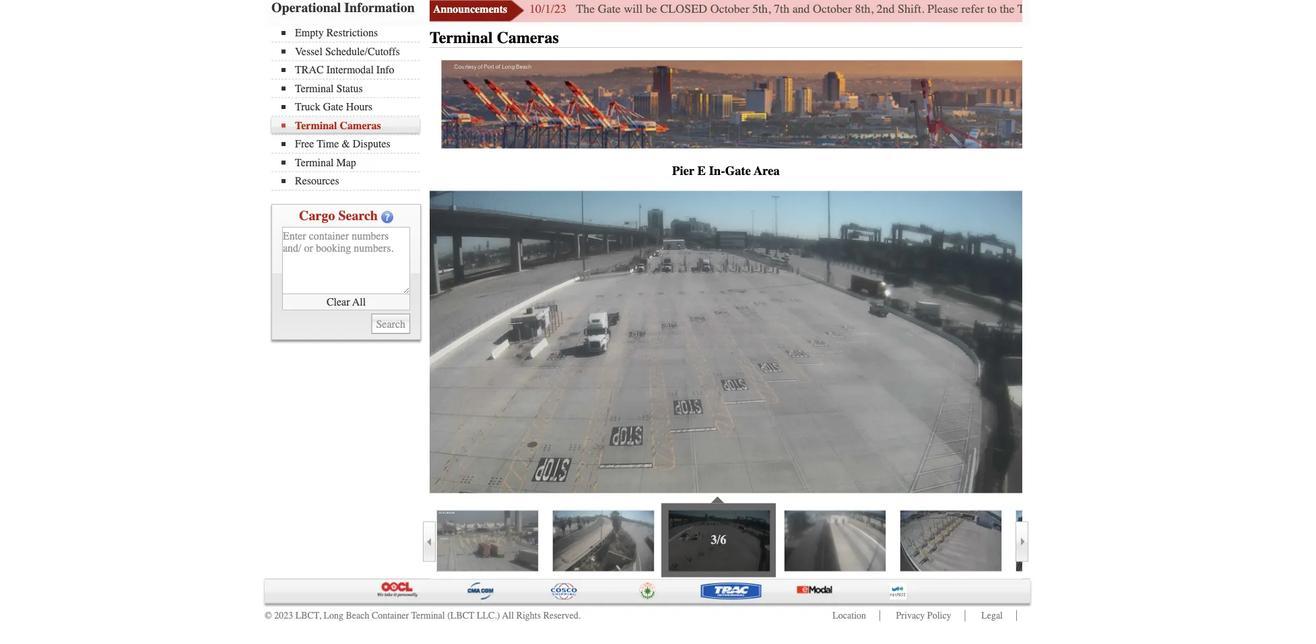 Task type: locate. For each thing, give the bounding box(es) containing it.
0 horizontal spatial for
[[1157, 2, 1171, 16]]

pier e in-gate area
[[672, 164, 780, 179]]

1 vertical spatial all
[[502, 611, 514, 622]]

all right llc.) at left bottom
[[502, 611, 514, 622]]

hours left 'web'
[[1075, 2, 1104, 16]]

location
[[833, 611, 866, 622]]

for right details
[[1268, 2, 1282, 16]]

hours
[[1075, 2, 1104, 16], [346, 101, 372, 113]]

gate right the
[[598, 2, 621, 16]]

truck
[[1018, 2, 1046, 16], [295, 101, 320, 113]]

1 the from the left
[[1000, 2, 1015, 16]]

1 vertical spatial hours
[[346, 101, 372, 113]]

be
[[646, 2, 657, 16]]

further
[[1174, 2, 1207, 16]]

the right details
[[1285, 2, 1295, 16]]

0 vertical spatial cameras
[[497, 29, 559, 47]]

october right and
[[813, 2, 852, 16]]

intermodal
[[326, 64, 374, 76]]

the right the to
[[1000, 2, 1015, 16]]

gate down status
[[323, 101, 343, 113]]

0 horizontal spatial the
[[1000, 2, 1015, 16]]

trac
[[295, 64, 324, 76]]

october left 5th,
[[710, 2, 749, 16]]

clear all button
[[282, 295, 410, 311]]

truck gate hours link
[[282, 101, 420, 113]]

10/1/23 the gate will be closed october 5th, 7th and october 8th, 2nd shift. please refer to the truck gate hours web page for further gate details for the
[[529, 2, 1295, 16]]

menu bar containing empty restrictions
[[271, 26, 426, 191]]

the
[[1000, 2, 1015, 16], [1285, 2, 1295, 16]]

terminal
[[430, 29, 493, 47], [295, 82, 334, 95], [295, 120, 337, 132], [295, 157, 334, 169], [411, 611, 445, 622]]

trac intermodal info link
[[282, 64, 420, 76]]

all
[[352, 296, 366, 309], [502, 611, 514, 622]]

0 horizontal spatial cameras
[[340, 120, 381, 132]]

privacy
[[896, 611, 925, 622]]

restrictions
[[326, 27, 378, 39]]

status
[[336, 82, 363, 95]]

and
[[792, 2, 810, 16]]

free
[[295, 138, 314, 151]]

schedule/cutoffs
[[325, 45, 400, 58]]

1 horizontal spatial the
[[1285, 2, 1295, 16]]

hours down terminal status link
[[346, 101, 372, 113]]

0 horizontal spatial truck
[[295, 101, 320, 113]]

terminal status link
[[282, 82, 420, 95]]

for right page at the top right of the page
[[1157, 2, 1171, 16]]

terminal up "resources"
[[295, 157, 334, 169]]

privacy policy link
[[896, 611, 951, 622]]

© 2023 lbct, long beach container terminal (lbct llc.) all rights reserved.
[[265, 611, 581, 622]]

1 vertical spatial cameras
[[340, 120, 381, 132]]

for
[[1157, 2, 1171, 16], [1268, 2, 1282, 16]]

the
[[576, 2, 595, 16]]

2 for from the left
[[1268, 2, 1282, 16]]

1 vertical spatial truck
[[295, 101, 320, 113]]

2023
[[274, 611, 293, 622]]

0 vertical spatial all
[[352, 296, 366, 309]]

1 for from the left
[[1157, 2, 1171, 16]]

in-
[[709, 164, 725, 179]]

cameras
[[497, 29, 559, 47], [340, 120, 381, 132]]

details
[[1233, 2, 1265, 16]]

2 the from the left
[[1285, 2, 1295, 16]]

announcements
[[433, 3, 507, 16]]

october
[[710, 2, 749, 16], [813, 2, 852, 16]]

gate left 'web'
[[1049, 2, 1072, 16]]

terminal cameras
[[430, 29, 559, 47]]

legal link
[[981, 611, 1003, 622]]

0 horizontal spatial hours
[[346, 101, 372, 113]]

map
[[336, 157, 356, 169]]

cameras down "10/1/23"
[[497, 29, 559, 47]]

1 horizontal spatial october
[[813, 2, 852, 16]]

gate
[[598, 2, 621, 16], [1049, 2, 1072, 16], [323, 101, 343, 113], [725, 164, 751, 179]]

truck inside empty restrictions vessel schedule/cutoffs trac intermodal info terminal status truck gate hours terminal cameras free time & disputes terminal map resources
[[295, 101, 320, 113]]

resources
[[295, 175, 339, 188]]

truck right the to
[[1018, 2, 1046, 16]]

clear all
[[327, 296, 366, 309]]

cameras inside empty restrictions vessel schedule/cutoffs trac intermodal info terminal status truck gate hours terminal cameras free time & disputes terminal map resources
[[340, 120, 381, 132]]

1 horizontal spatial for
[[1268, 2, 1282, 16]]

policy
[[927, 611, 951, 622]]

1 horizontal spatial all
[[502, 611, 514, 622]]

empty
[[295, 27, 324, 39]]

gate left "area"
[[725, 164, 751, 179]]

0 horizontal spatial all
[[352, 296, 366, 309]]

rights
[[516, 611, 541, 622]]

terminal map link
[[282, 157, 420, 169]]

all right clear
[[352, 296, 366, 309]]

container
[[372, 611, 409, 622]]

0 vertical spatial truck
[[1018, 2, 1046, 16]]

1 horizontal spatial hours
[[1075, 2, 1104, 16]]

gate
[[1210, 2, 1230, 16]]

will
[[624, 2, 643, 16]]

None submit
[[371, 314, 410, 334]]

truck down the trac
[[295, 101, 320, 113]]

reserved.
[[543, 611, 581, 622]]

please
[[927, 2, 958, 16]]

5th,
[[752, 2, 771, 16]]

0 horizontal spatial october
[[710, 2, 749, 16]]

menu bar
[[271, 26, 426, 191]]

cameras up free time & disputes link
[[340, 120, 381, 132]]



Task type: vqa. For each thing, say whether or not it's contained in the screenshot.
Cargo
yes



Task type: describe. For each thing, give the bounding box(es) containing it.
operational
[[271, 0, 341, 15]]

10/1/23
[[529, 2, 566, 16]]

clear
[[327, 296, 350, 309]]

legal
[[981, 611, 1003, 622]]

2nd
[[877, 2, 895, 16]]

time
[[317, 138, 339, 151]]

vessel schedule/cutoffs link
[[282, 45, 420, 58]]

pier
[[672, 164, 694, 179]]

search
[[338, 208, 378, 224]]

empty restrictions vessel schedule/cutoffs trac intermodal info terminal status truck gate hours terminal cameras free time & disputes terminal map resources
[[295, 27, 400, 188]]

terminal up free
[[295, 120, 337, 132]]

closed
[[660, 2, 707, 16]]

cargo
[[299, 208, 335, 224]]

beach
[[346, 611, 369, 622]]

llc.)
[[477, 611, 500, 622]]

terminal cameras link
[[282, 120, 420, 132]]

to
[[987, 2, 997, 16]]

2 october from the left
[[813, 2, 852, 16]]

info
[[376, 64, 394, 76]]

8th,
[[855, 2, 874, 16]]

resources link
[[282, 175, 420, 188]]

area
[[754, 164, 780, 179]]

&
[[342, 138, 350, 151]]

web
[[1108, 2, 1128, 16]]

0 vertical spatial hours
[[1075, 2, 1104, 16]]

location link
[[833, 611, 866, 622]]

disputes
[[353, 138, 390, 151]]

free time & disputes link
[[282, 138, 420, 151]]

terminal down announcements
[[430, 29, 493, 47]]

terminal left (lbct
[[411, 611, 445, 622]]

shift.
[[898, 2, 924, 16]]

1 horizontal spatial cameras
[[497, 29, 559, 47]]

information
[[344, 0, 415, 15]]

privacy policy
[[896, 611, 951, 622]]

(lbct
[[447, 611, 474, 622]]

page
[[1131, 2, 1154, 16]]

©
[[265, 611, 272, 622]]

1 horizontal spatial truck
[[1018, 2, 1046, 16]]

terminal down the trac
[[295, 82, 334, 95]]

gate inside empty restrictions vessel schedule/cutoffs trac intermodal info terminal status truck gate hours terminal cameras free time & disputes terminal map resources
[[323, 101, 343, 113]]

operational information
[[271, 0, 415, 15]]

cargo search
[[299, 208, 378, 224]]

3/6
[[711, 534, 726, 548]]

e
[[697, 164, 706, 179]]

1 october from the left
[[710, 2, 749, 16]]

Enter container numbers and/ or booking numbers.  text field
[[282, 227, 410, 295]]

all inside button
[[352, 296, 366, 309]]

hours inside empty restrictions vessel schedule/cutoffs trac intermodal info terminal status truck gate hours terminal cameras free time & disputes terminal map resources
[[346, 101, 372, 113]]

lbct,
[[295, 611, 321, 622]]

long
[[324, 611, 343, 622]]

refer
[[961, 2, 984, 16]]

vessel
[[295, 45, 323, 58]]

7th
[[774, 2, 789, 16]]

empty restrictions link
[[282, 27, 420, 39]]



